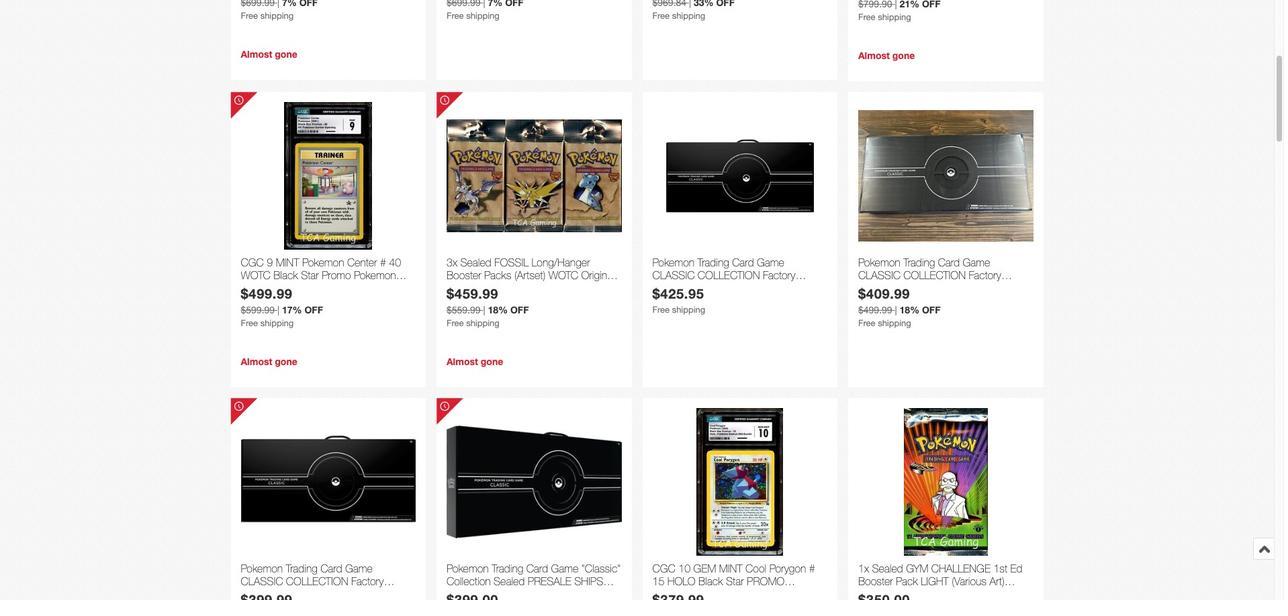 Task type: describe. For each thing, give the bounding box(es) containing it.
card inside cgc 10 gem mint cool porygon # 15 holo black star promo pokemon card
[[698, 589, 719, 601]]

pokemon trading card game "classic" collection sealed presale ships 11/17 link
[[447, 563, 622, 601]]

fossil
[[495, 257, 529, 269]]

free inside the $425.95 free shipping
[[653, 305, 670, 315]]

promo
[[747, 576, 785, 588]]

$409.99
[[859, 286, 910, 302]]

collection for $425.95
[[698, 270, 760, 282]]

case for $425.95
[[687, 282, 713, 294]]

preorder for bottom pokemon trading card game classic collection factory sealed case preorder link
[[304, 589, 358, 601]]

3x sealed fossil long/hanger booster packs (artset) wotc original pokemon cards link
[[447, 257, 622, 294]]

| inside $409.99 $499.99 | 18% off free shipping
[[895, 305, 897, 316]]

pokemon inside pokemon trading card game classic collection factory sealed case english!
[[859, 257, 901, 269]]

# inside cgc 9 mint pokemon center # 40 wotc black star promo pokemon card
[[380, 257, 386, 269]]

$459.99 $559.99 | 18% off free shipping
[[447, 286, 529, 329]]

black inside cgc 10 gem mint cool porygon # 15 holo black star promo pokemon card
[[699, 576, 723, 588]]

gym
[[906, 563, 929, 575]]

original
[[581, 270, 614, 282]]

1x
[[859, 563, 869, 575]]

40
[[389, 257, 401, 269]]

collection for $409.99
[[904, 270, 966, 282]]

trading for bottom pokemon trading card game classic collection factory sealed case preorder link
[[286, 563, 318, 575]]

$499.99 $599.99 | 17% off free shipping
[[241, 286, 323, 329]]

sealed inside 3x sealed fossil long/hanger booster packs (artset) wotc original pokemon cards
[[460, 257, 492, 269]]

game for pokemon trading card game "classic" collection sealed presale ships 11/17 link at the left of page
[[551, 563, 579, 575]]

pokemon inside 3x sealed fossil long/hanger booster packs (artset) wotc original pokemon cards
[[447, 282, 489, 294]]

cgc 9 mint pokemon center # 40 wotc black star promo pokemon card
[[241, 257, 401, 294]]

1 vertical spatial pokemon trading card game classic collection factory sealed case preorder link
[[241, 563, 416, 601]]

ed
[[1011, 563, 1023, 575]]

cards inside 3x sealed fossil long/hanger booster packs (artset) wotc original pokemon cards
[[492, 282, 519, 294]]

center
[[347, 257, 377, 269]]

mint inside cgc 9 mint pokemon center # 40 wotc black star promo pokemon card
[[276, 257, 299, 269]]

sealed inside 1x sealed gym challenge 1st ed booster pack light (various art) pokemon cards
[[872, 563, 903, 575]]

9
[[267, 257, 273, 269]]

1st
[[994, 563, 1008, 575]]

$599.99
[[241, 305, 275, 316]]

shipping inside $409.99 $499.99 | 18% off free shipping
[[878, 319, 911, 329]]

game for "pokemon trading card game classic collection factory sealed case english!" link
[[963, 257, 990, 269]]

$499.99 inside $409.99 $499.99 | 18% off free shipping
[[859, 305, 893, 316]]

18% for $409.99
[[900, 304, 920, 316]]

card for "pokemon trading card game classic collection factory sealed case english!" link
[[938, 257, 960, 269]]

long/hanger
[[532, 257, 590, 269]]

card for pokemon trading card game "classic" collection sealed presale ships 11/17 link at the left of page
[[527, 563, 548, 575]]

sealed inside pokemon trading card game "classic" collection sealed presale ships 11/17
[[494, 576, 525, 588]]

$409.99 $499.99 | 18% off free shipping
[[859, 286, 941, 329]]

free inside $409.99 $499.99 | 18% off free shipping
[[859, 319, 876, 329]]

17%
[[282, 304, 302, 316]]

pokemon trading card game classic collection factory sealed case preorder for bottom pokemon trading card game classic collection factory sealed case preorder link
[[241, 563, 384, 601]]

0 horizontal spatial factory
[[351, 576, 384, 588]]

cgc for 15
[[653, 563, 676, 575]]

case for $409.99
[[893, 282, 919, 294]]

pokemon inside 1x sealed gym challenge 1st ed booster pack light (various art) pokemon cards
[[859, 589, 901, 601]]

shipping inside $499.99 $599.99 | 17% off free shipping
[[260, 319, 294, 329]]

gem
[[694, 563, 716, 575]]

english!
[[922, 282, 967, 294]]

off for $499.99
[[305, 304, 323, 316]]

card inside cgc 9 mint pokemon center # 40 wotc black star promo pokemon card
[[241, 282, 262, 294]]

pokemon trading card game classic collection factory sealed case preorder for pokemon trading card game classic collection factory sealed case preorder link to the right
[[653, 257, 796, 294]]

$425.95 free shipping
[[653, 286, 706, 315]]



Task type: vqa. For each thing, say whether or not it's contained in the screenshot.
Roll in the NASATEK White Reflective Foam Core Garage Door Roll Insulation 21in x 18ft (R8)
no



Task type: locate. For each thing, give the bounding box(es) containing it.
2 off from the left
[[511, 304, 529, 316]]

1 | from the left
[[277, 305, 280, 316]]

1x sealed gym challenge 1st ed booster pack light (various art) pokemon cards
[[859, 563, 1023, 601]]

0 horizontal spatial pokemon trading card game classic collection factory sealed case preorder
[[241, 563, 384, 601]]

1 vertical spatial star
[[726, 576, 744, 588]]

trading inside pokemon trading card game "classic" collection sealed presale ships 11/17
[[492, 563, 524, 575]]

0 vertical spatial #
[[380, 257, 386, 269]]

0 vertical spatial mint
[[276, 257, 299, 269]]

0 horizontal spatial $499.99
[[241, 286, 293, 302]]

1 horizontal spatial factory
[[763, 270, 796, 282]]

| for $459.99
[[483, 305, 485, 316]]

cool
[[746, 563, 767, 575]]

2 18% from the left
[[900, 304, 920, 316]]

0 horizontal spatial booster
[[447, 270, 481, 282]]

classic inside pokemon trading card game classic collection factory sealed case english!
[[859, 270, 901, 282]]

1 horizontal spatial booster
[[859, 576, 893, 588]]

classic for $425.95
[[653, 270, 695, 282]]

cards down packs
[[492, 282, 519, 294]]

sealed inside pokemon trading card game classic collection factory sealed case english!
[[859, 282, 890, 294]]

cgc
[[241, 257, 264, 269], [653, 563, 676, 575]]

1 vertical spatial pokemon trading card game classic collection factory sealed case preorder
[[241, 563, 384, 601]]

free
[[241, 11, 258, 21], [447, 11, 464, 21], [653, 11, 670, 21], [859, 12, 876, 22], [653, 305, 670, 315], [241, 319, 258, 329], [447, 319, 464, 329], [859, 319, 876, 329]]

card inside pokemon trading card game classic collection factory sealed case english!
[[938, 257, 960, 269]]

1 horizontal spatial case
[[687, 282, 713, 294]]

cards down pack
[[903, 589, 930, 601]]

cards
[[492, 282, 519, 294], [903, 589, 930, 601]]

1 off from the left
[[305, 304, 323, 316]]

1 horizontal spatial black
[[699, 576, 723, 588]]

| inside $459.99 $559.99 | 18% off free shipping
[[483, 305, 485, 316]]

preorder
[[716, 282, 770, 294], [304, 589, 358, 601]]

(artset)
[[515, 270, 546, 282]]

wotc down 9
[[241, 270, 271, 282]]

almost
[[241, 48, 272, 60], [859, 50, 890, 61], [241, 356, 272, 367], [447, 356, 478, 367]]

shipping
[[260, 11, 294, 21], [466, 11, 500, 21], [672, 11, 706, 21], [878, 12, 911, 22], [672, 305, 706, 315], [260, 319, 294, 329], [466, 319, 500, 329], [878, 319, 911, 329]]

0 horizontal spatial off
[[305, 304, 323, 316]]

pokemon trading card game classic collection factory sealed case english! link
[[859, 257, 1034, 294]]

0 horizontal spatial star
[[301, 270, 319, 282]]

cgc inside cgc 10 gem mint cool porygon # 15 holo black star promo pokemon card
[[653, 563, 676, 575]]

pokemon inside pokemon trading card game "classic" collection sealed presale ships 11/17
[[447, 563, 489, 575]]

cgc left 9
[[241, 257, 264, 269]]

trading inside pokemon trading card game classic collection factory sealed case english!
[[903, 257, 935, 269]]

mint left cool
[[719, 563, 743, 575]]

1 horizontal spatial |
[[483, 305, 485, 316]]

holo
[[668, 576, 696, 588]]

booster down 1x
[[859, 576, 893, 588]]

$499.99 inside $499.99 $599.99 | 17% off free shipping
[[241, 286, 293, 302]]

porygon
[[770, 563, 806, 575]]

| inside $499.99 $599.99 | 17% off free shipping
[[277, 305, 280, 316]]

1 vertical spatial booster
[[859, 576, 893, 588]]

star inside cgc 9 mint pokemon center # 40 wotc black star promo pokemon card
[[301, 270, 319, 282]]

1 18% from the left
[[488, 304, 508, 316]]

11/17
[[447, 589, 474, 601]]

card inside pokemon trading card game "classic" collection sealed presale ships 11/17
[[527, 563, 548, 575]]

off right 17% at left bottom
[[305, 304, 323, 316]]

0 vertical spatial preorder
[[716, 282, 770, 294]]

18% inside $409.99 $499.99 | 18% off free shipping
[[900, 304, 920, 316]]

factory for $409.99
[[969, 270, 1002, 282]]

free shipping
[[241, 11, 294, 21], [447, 11, 500, 21], [653, 11, 706, 21], [859, 12, 911, 22]]

2 horizontal spatial collection
[[904, 270, 966, 282]]

shipping inside $459.99 $559.99 | 18% off free shipping
[[466, 319, 500, 329]]

trading
[[698, 257, 729, 269], [903, 257, 935, 269], [286, 563, 318, 575], [492, 563, 524, 575]]

|
[[277, 305, 280, 316], [483, 305, 485, 316], [895, 305, 897, 316]]

wotc inside 3x sealed fossil long/hanger booster packs (artset) wotc original pokemon cards
[[549, 270, 578, 282]]

2 horizontal spatial classic
[[859, 270, 901, 282]]

2 horizontal spatial factory
[[969, 270, 1002, 282]]

0 vertical spatial pokemon trading card game classic collection factory sealed case preorder link
[[653, 257, 828, 294]]

case inside pokemon trading card game classic collection factory sealed case english!
[[893, 282, 919, 294]]

wotc
[[241, 270, 271, 282], [549, 270, 578, 282]]

1 vertical spatial #
[[809, 563, 815, 575]]

0 horizontal spatial cgc
[[241, 257, 264, 269]]

factory for $425.95
[[763, 270, 796, 282]]

1 vertical spatial cards
[[903, 589, 930, 601]]

# inside cgc 10 gem mint cool porygon # 15 holo black star promo pokemon card
[[809, 563, 815, 575]]

0 horizontal spatial pokemon trading card game classic collection factory sealed case preorder link
[[241, 563, 416, 601]]

cgc 9 mint pokemon center # 40 wotc black star promo pokemon card link
[[241, 257, 416, 294]]

booster inside 3x sealed fossil long/hanger booster packs (artset) wotc original pokemon cards
[[447, 270, 481, 282]]

3 off from the left
[[922, 304, 941, 316]]

packs
[[484, 270, 512, 282]]

1 horizontal spatial preorder
[[716, 282, 770, 294]]

3x sealed fossil long/hanger booster packs (artset) wotc original pokemon cards
[[447, 257, 614, 294]]

18% down $409.99
[[900, 304, 920, 316]]

0 vertical spatial star
[[301, 270, 319, 282]]

1 horizontal spatial cards
[[903, 589, 930, 601]]

$425.95
[[653, 286, 704, 302]]

classic for $409.99
[[859, 270, 901, 282]]

collection inside pokemon trading card game classic collection factory sealed case english!
[[904, 270, 966, 282]]

cgc inside cgc 9 mint pokemon center # 40 wotc black star promo pokemon card
[[241, 257, 264, 269]]

off down "(artset)"
[[511, 304, 529, 316]]

wotc down long/hanger
[[549, 270, 578, 282]]

game inside pokemon trading card game "classic" collection sealed presale ships 11/17
[[551, 563, 579, 575]]

challenge
[[932, 563, 991, 575]]

2 | from the left
[[483, 305, 485, 316]]

0 horizontal spatial black
[[274, 270, 298, 282]]

trading for "pokemon trading card game classic collection factory sealed case english!" link
[[903, 257, 935, 269]]

trading for pokemon trading card game classic collection factory sealed case preorder link to the right
[[698, 257, 729, 269]]

game inside pokemon trading card game classic collection factory sealed case english!
[[963, 257, 990, 269]]

game for bottom pokemon trading card game classic collection factory sealed case preorder link
[[345, 563, 373, 575]]

cgc up the 15
[[653, 563, 676, 575]]

booster down 3x
[[447, 270, 481, 282]]

black down gem
[[699, 576, 723, 588]]

10
[[679, 563, 691, 575]]

#
[[380, 257, 386, 269], [809, 563, 815, 575]]

1 horizontal spatial 18%
[[900, 304, 920, 316]]

gone
[[275, 48, 297, 60], [893, 50, 915, 61], [275, 356, 297, 367], [481, 356, 503, 367]]

booster
[[447, 270, 481, 282], [859, 576, 893, 588]]

1 horizontal spatial wotc
[[549, 270, 578, 282]]

| down $409.99
[[895, 305, 897, 316]]

card for bottom pokemon trading card game classic collection factory sealed case preorder link
[[321, 563, 342, 575]]

black inside cgc 9 mint pokemon center # 40 wotc black star promo pokemon card
[[274, 270, 298, 282]]

game for pokemon trading card game classic collection factory sealed case preorder link to the right
[[757, 257, 785, 269]]

off inside $459.99 $559.99 | 18% off free shipping
[[511, 304, 529, 316]]

0 vertical spatial $499.99
[[241, 286, 293, 302]]

promo
[[322, 270, 351, 282]]

black
[[274, 270, 298, 282], [699, 576, 723, 588]]

art)
[[990, 576, 1005, 588]]

case
[[687, 282, 713, 294], [893, 282, 919, 294], [275, 589, 301, 601]]

ships
[[574, 576, 603, 588]]

classic
[[653, 270, 695, 282], [859, 270, 901, 282], [241, 576, 283, 588]]

0 vertical spatial black
[[274, 270, 298, 282]]

light
[[921, 576, 949, 588]]

# right porygon
[[809, 563, 815, 575]]

0 horizontal spatial case
[[275, 589, 301, 601]]

off inside $499.99 $599.99 | 17% off free shipping
[[305, 304, 323, 316]]

0 vertical spatial cgc
[[241, 257, 264, 269]]

cards inside 1x sealed gym challenge 1st ed booster pack light (various art) pokemon cards
[[903, 589, 930, 601]]

mint inside cgc 10 gem mint cool porygon # 15 holo black star promo pokemon card
[[719, 563, 743, 575]]

$559.99
[[447, 305, 481, 316]]

free inside $499.99 $599.99 | 17% off free shipping
[[241, 319, 258, 329]]

2 horizontal spatial case
[[893, 282, 919, 294]]

0 horizontal spatial collection
[[286, 576, 348, 588]]

booster inside 1x sealed gym challenge 1st ed booster pack light (various art) pokemon cards
[[859, 576, 893, 588]]

| for $499.99
[[277, 305, 280, 316]]

0 horizontal spatial classic
[[241, 576, 283, 588]]

collection
[[698, 270, 760, 282], [904, 270, 966, 282], [286, 576, 348, 588]]

1 vertical spatial mint
[[719, 563, 743, 575]]

1 vertical spatial preorder
[[304, 589, 358, 601]]

0 horizontal spatial preorder
[[304, 589, 358, 601]]

wotc inside cgc 9 mint pokemon center # 40 wotc black star promo pokemon card
[[241, 270, 271, 282]]

1 wotc from the left
[[241, 270, 271, 282]]

1 horizontal spatial collection
[[698, 270, 760, 282]]

$499.99
[[241, 286, 293, 302], [859, 305, 893, 316]]

off inside $409.99 $499.99 | 18% off free shipping
[[922, 304, 941, 316]]

free inside $459.99 $559.99 | 18% off free shipping
[[447, 319, 464, 329]]

wotc for $499.99
[[241, 270, 271, 282]]

game
[[757, 257, 785, 269], [963, 257, 990, 269], [345, 563, 373, 575], [551, 563, 579, 575]]

$499.99 down $409.99
[[859, 305, 893, 316]]

cgc for wotc
[[241, 257, 264, 269]]

1 vertical spatial black
[[699, 576, 723, 588]]

pokemon trading card game classic collection factory sealed case preorder
[[653, 257, 796, 294], [241, 563, 384, 601]]

pack
[[896, 576, 918, 588]]

0 horizontal spatial #
[[380, 257, 386, 269]]

almost gone
[[241, 48, 297, 60], [859, 50, 915, 61], [241, 356, 297, 367], [447, 356, 503, 367]]

3 | from the left
[[895, 305, 897, 316]]

# left the 40
[[380, 257, 386, 269]]

presale
[[528, 576, 572, 588]]

18%
[[488, 304, 508, 316], [900, 304, 920, 316]]

black up $499.99 $599.99 | 17% off free shipping
[[274, 270, 298, 282]]

| left 17% at left bottom
[[277, 305, 280, 316]]

cgc 10 gem mint cool porygon # 15 holo black star promo pokemon card link
[[653, 563, 828, 601]]

0 vertical spatial pokemon trading card game classic collection factory sealed case preorder
[[653, 257, 796, 294]]

1 horizontal spatial pokemon trading card game classic collection factory sealed case preorder
[[653, 257, 796, 294]]

mint
[[276, 257, 299, 269], [719, 563, 743, 575]]

trading for pokemon trading card game "classic" collection sealed presale ships 11/17 link at the left of page
[[492, 563, 524, 575]]

$459.99
[[447, 286, 499, 302]]

2 horizontal spatial |
[[895, 305, 897, 316]]

card for pokemon trading card game classic collection factory sealed case preorder link to the right
[[732, 257, 754, 269]]

1 horizontal spatial pokemon trading card game classic collection factory sealed case preorder link
[[653, 257, 828, 294]]

0 vertical spatial cards
[[492, 282, 519, 294]]

factory
[[763, 270, 796, 282], [969, 270, 1002, 282], [351, 576, 384, 588]]

1x sealed gym challenge 1st ed booster pack light (various art) pokemon cards link
[[859, 563, 1034, 601]]

1 horizontal spatial star
[[726, 576, 744, 588]]

off down english!
[[922, 304, 941, 316]]

pokemon trading card game "classic" collection sealed presale ships 11/17
[[447, 563, 621, 601]]

factory inside pokemon trading card game classic collection factory sealed case english!
[[969, 270, 1002, 282]]

18% down '$459.99'
[[488, 304, 508, 316]]

pokemon
[[302, 257, 344, 269], [653, 257, 695, 269], [859, 257, 901, 269], [354, 270, 396, 282], [447, 282, 489, 294], [241, 563, 283, 575], [447, 563, 489, 575], [653, 589, 695, 601], [859, 589, 901, 601]]

mint right 9
[[276, 257, 299, 269]]

0 horizontal spatial wotc
[[241, 270, 271, 282]]

1 horizontal spatial mint
[[719, 563, 743, 575]]

(various
[[952, 576, 987, 588]]

1 horizontal spatial classic
[[653, 270, 695, 282]]

off
[[305, 304, 323, 316], [511, 304, 529, 316], [922, 304, 941, 316]]

cgc 10 gem mint cool porygon # 15 holo black star promo pokemon card
[[653, 563, 815, 601]]

0 vertical spatial booster
[[447, 270, 481, 282]]

18% for $459.99
[[488, 304, 508, 316]]

| down '$459.99'
[[483, 305, 485, 316]]

1 horizontal spatial $499.99
[[859, 305, 893, 316]]

pokemon trading card game classic collection factory sealed case english!
[[859, 257, 1002, 294]]

3x
[[447, 257, 457, 269]]

shipping inside the $425.95 free shipping
[[672, 305, 706, 315]]

"classic"
[[582, 563, 621, 575]]

1 horizontal spatial cgc
[[653, 563, 676, 575]]

1 vertical spatial $499.99
[[859, 305, 893, 316]]

star
[[301, 270, 319, 282], [726, 576, 744, 588]]

$499.99 up "$599.99"
[[241, 286, 293, 302]]

off for $459.99
[[511, 304, 529, 316]]

1 vertical spatial cgc
[[653, 563, 676, 575]]

collection
[[447, 576, 491, 588]]

pokemon trading card game classic collection factory sealed case preorder link
[[653, 257, 828, 294], [241, 563, 416, 601]]

1 horizontal spatial #
[[809, 563, 815, 575]]

2 horizontal spatial off
[[922, 304, 941, 316]]

15
[[653, 576, 665, 588]]

1 horizontal spatial off
[[511, 304, 529, 316]]

0 horizontal spatial |
[[277, 305, 280, 316]]

2 wotc from the left
[[549, 270, 578, 282]]

preorder for pokemon trading card game classic collection factory sealed case preorder link to the right
[[716, 282, 770, 294]]

star inside cgc 10 gem mint cool porygon # 15 holo black star promo pokemon card
[[726, 576, 744, 588]]

0 horizontal spatial 18%
[[488, 304, 508, 316]]

card
[[732, 257, 754, 269], [938, 257, 960, 269], [241, 282, 262, 294], [321, 563, 342, 575], [527, 563, 548, 575], [698, 589, 719, 601]]

wotc for $459.99
[[549, 270, 578, 282]]

pokemon inside cgc 10 gem mint cool porygon # 15 holo black star promo pokemon card
[[653, 589, 695, 601]]

18% inside $459.99 $559.99 | 18% off free shipping
[[488, 304, 508, 316]]

0 horizontal spatial mint
[[276, 257, 299, 269]]

0 horizontal spatial cards
[[492, 282, 519, 294]]

sealed
[[460, 257, 492, 269], [653, 282, 684, 294], [859, 282, 890, 294], [872, 563, 903, 575], [494, 576, 525, 588], [241, 589, 272, 601]]



